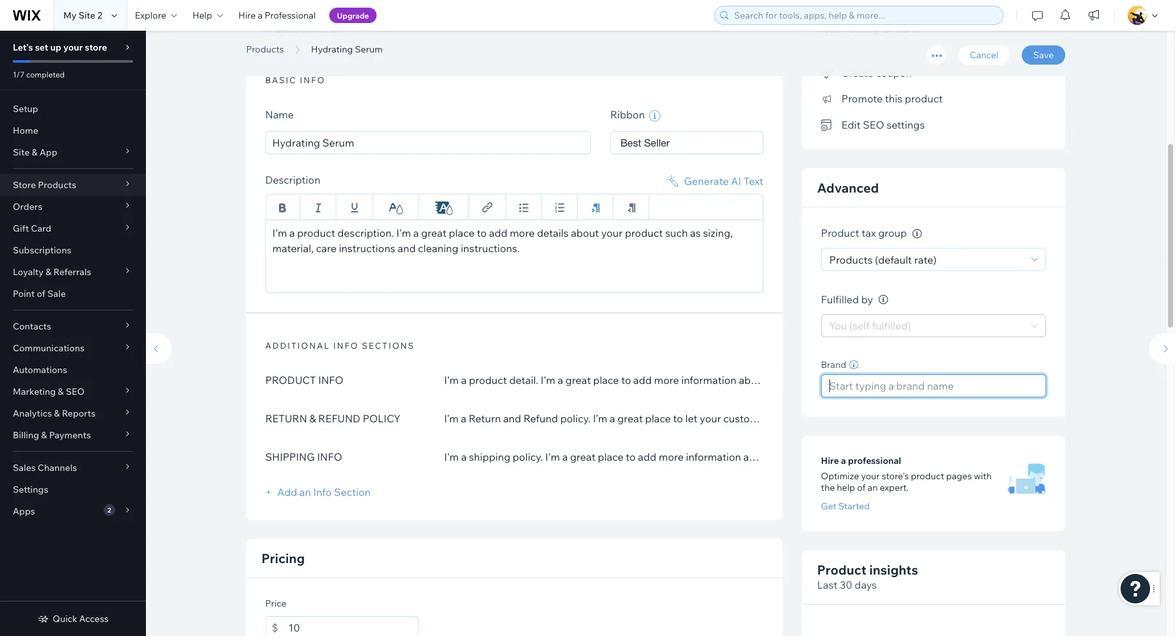 Task type: locate. For each thing, give the bounding box(es) containing it.
0 horizontal spatial marketing
[[13, 386, 56, 397]]

subscriptions link
[[0, 239, 146, 261]]

hire up the "products" link
[[239, 10, 256, 21]]

billing & payments button
[[0, 425, 146, 446]]

care
[[316, 242, 337, 255]]

of right help
[[858, 482, 866, 493]]

of left sale
[[37, 288, 45, 299]]

0 horizontal spatial marketing & seo
[[13, 386, 85, 397]]

marketing inside hydrating serum form
[[818, 20, 880, 36]]

additional
[[265, 341, 330, 351]]

site down home
[[13, 147, 30, 158]]

rate)
[[915, 253, 937, 266]]

0 horizontal spatial site
[[13, 147, 30, 158]]

your down professional
[[861, 471, 880, 482]]

brand
[[821, 359, 847, 370]]

best
[[621, 137, 642, 149]]

save
[[1034, 49, 1054, 61]]

i'm up material,
[[272, 227, 287, 239]]

return
[[265, 412, 307, 425]]

Add a product name text field
[[265, 131, 591, 154]]

0 vertical spatial your
[[63, 42, 83, 53]]

0 horizontal spatial of
[[37, 288, 45, 299]]

last
[[818, 579, 838, 592]]

days
[[855, 579, 877, 592]]

best seller
[[621, 137, 670, 149]]

0 vertical spatial info
[[314, 20, 337, 36]]

quick access
[[53, 613, 109, 625]]

0 horizontal spatial hire
[[239, 10, 256, 21]]

edit seo settings button
[[821, 116, 925, 134]]

2 inside sidebar element
[[108, 506, 111, 514]]

site & app button
[[0, 142, 146, 163]]

product inside button
[[905, 92, 943, 105]]

$
[[272, 622, 278, 635]]

0 vertical spatial 2
[[97, 10, 102, 21]]

marketing up create at the right top
[[818, 20, 880, 36]]

0 vertical spatial hire
[[239, 10, 256, 21]]

point of sale link
[[0, 283, 146, 305]]

info for shipping info
[[317, 450, 342, 463]]

marketing up analytics
[[13, 386, 56, 397]]

sales channels
[[13, 462, 77, 474]]

product up the "products" link
[[262, 20, 311, 36]]

2 vertical spatial your
[[861, 471, 880, 482]]

1 vertical spatial info
[[300, 75, 326, 85]]

1 vertical spatial of
[[858, 482, 866, 493]]

2 vertical spatial seo
[[66, 386, 85, 397]]

2 horizontal spatial products
[[830, 253, 873, 266]]

referrals
[[53, 266, 91, 278]]

1/7
[[13, 69, 25, 79]]

1 horizontal spatial i'm
[[397, 227, 411, 239]]

sizing,
[[703, 227, 733, 239]]

product right this
[[905, 92, 943, 105]]

i'm up and
[[397, 227, 411, 239]]

0 vertical spatial marketing & seo
[[818, 20, 922, 36]]

promote this product button
[[821, 89, 943, 108]]

1 horizontal spatial hire
[[821, 455, 839, 466]]

1 vertical spatial hire
[[821, 455, 839, 466]]

a left professional
[[258, 10, 263, 21]]

description.
[[338, 227, 394, 239]]

2
[[97, 10, 102, 21], [108, 506, 111, 514]]

info up the add an info section at the bottom of the page
[[317, 450, 342, 463]]

hire up optimize
[[821, 455, 839, 466]]

your right "about"
[[602, 227, 623, 239]]

0 horizontal spatial seo
[[66, 386, 85, 397]]

1 vertical spatial marketing
[[13, 386, 56, 397]]

1 vertical spatial seo
[[863, 119, 885, 131]]

1 horizontal spatial marketing & seo
[[818, 20, 922, 36]]

0 vertical spatial info
[[318, 374, 344, 386]]

serum
[[362, 28, 435, 57], [355, 44, 383, 55]]

loyalty
[[13, 266, 44, 278]]

gift
[[13, 223, 29, 234]]

& for site & app dropdown button in the top of the page
[[32, 147, 38, 158]]

seo down automations link
[[66, 386, 85, 397]]

access
[[79, 613, 109, 625]]

store
[[13, 179, 36, 190]]

this
[[885, 92, 903, 105]]

a for hire a professional
[[258, 10, 263, 21]]

1 vertical spatial products
[[38, 179, 76, 190]]

0 vertical spatial site
[[79, 10, 95, 21]]

orders button
[[0, 196, 146, 218]]

as
[[690, 227, 701, 239]]

seo up the coupon at top
[[895, 20, 922, 36]]

products (default rate)
[[830, 253, 937, 266]]

i'm a product description. i'm a great place to add more details about your product such as sizing, material, care instructions and cleaning instructions.
[[272, 227, 733, 255]]

a
[[258, 10, 263, 21], [289, 227, 295, 239], [413, 227, 419, 239], [841, 455, 846, 466]]

& inside popup button
[[41, 430, 47, 441]]

1 horizontal spatial of
[[858, 482, 866, 493]]

product left tax
[[821, 227, 860, 239]]

1 vertical spatial marketing & seo
[[13, 386, 85, 397]]

price
[[265, 598, 287, 609]]

products up basic
[[246, 44, 284, 55]]

generate ai text button
[[665, 174, 764, 189]]

2 down 'settings' link
[[108, 506, 111, 514]]

such
[[666, 227, 688, 239]]

0 horizontal spatial an
[[300, 486, 311, 498]]

Start typing a brand name field
[[826, 375, 1042, 397]]

of
[[37, 288, 45, 299], [858, 482, 866, 493]]

seo
[[895, 20, 922, 36], [863, 119, 885, 131], [66, 386, 85, 397]]

info down additional info sections
[[318, 374, 344, 386]]

promote image
[[821, 93, 834, 105]]

coupon
[[876, 66, 912, 79]]

product for product info
[[262, 20, 311, 36]]

automations link
[[0, 359, 146, 381]]

& left app at the left
[[32, 147, 38, 158]]

i'm
[[272, 227, 287, 239], [397, 227, 411, 239]]

marketing & seo inside dropdown button
[[13, 386, 85, 397]]

an left expert.
[[868, 482, 878, 493]]

0 horizontal spatial products
[[38, 179, 76, 190]]

0 vertical spatial seo
[[895, 20, 922, 36]]

pricing
[[262, 551, 305, 567]]

with
[[974, 471, 992, 482]]

marketing & seo up create coupon button
[[818, 20, 922, 36]]

point
[[13, 288, 35, 299]]

create coupon button
[[821, 63, 912, 81]]

1 horizontal spatial seo
[[863, 119, 885, 131]]

your inside i'm a product description. i'm a great place to add more details about your product such as sizing, material, care instructions and cleaning instructions.
[[602, 227, 623, 239]]

store products
[[13, 179, 76, 190]]

instructions
[[339, 242, 396, 255]]

site right my
[[79, 10, 95, 21]]

products up orders dropdown button
[[38, 179, 76, 190]]

2 right my
[[97, 10, 102, 21]]

upgrade button
[[329, 8, 377, 23]]

place
[[449, 227, 475, 239]]

text
[[744, 175, 764, 188]]

products for products (default rate)
[[830, 253, 873, 266]]

info for product
[[314, 20, 337, 36]]

product up 30
[[818, 562, 867, 578]]

promote coupon image
[[821, 67, 834, 78]]

product left pages
[[911, 471, 945, 482]]

hire inside hydrating serum form
[[821, 455, 839, 466]]

1 vertical spatial product
[[821, 227, 860, 239]]

0 vertical spatial products
[[246, 44, 284, 55]]

1 vertical spatial info
[[317, 450, 342, 463]]

0 vertical spatial marketing
[[818, 20, 880, 36]]

seo right edit
[[863, 119, 885, 131]]

2 horizontal spatial your
[[861, 471, 880, 482]]

analytics & reports
[[13, 408, 96, 419]]

marketing & seo up analytics & reports
[[13, 386, 85, 397]]

a left great
[[413, 227, 419, 239]]

2 vertical spatial product
[[818, 562, 867, 578]]

hire for hire a professional
[[821, 455, 839, 466]]

hire for hire a professional
[[239, 10, 256, 21]]

gift card
[[13, 223, 51, 234]]

& up analytics & reports
[[58, 386, 64, 397]]

& up the coupon at top
[[883, 20, 892, 36]]

1 vertical spatial your
[[602, 227, 623, 239]]

1 vertical spatial 2
[[108, 506, 111, 514]]

& left reports
[[54, 408, 60, 419]]

& right billing
[[41, 430, 47, 441]]

product
[[262, 20, 311, 36], [821, 227, 860, 239], [818, 562, 867, 578]]

get started link
[[821, 501, 870, 512]]

1 horizontal spatial products
[[246, 44, 284, 55]]

(default
[[875, 253, 912, 266]]

products inside popup button
[[38, 179, 76, 190]]

set
[[35, 42, 48, 53]]

store products button
[[0, 174, 146, 196]]

None text field
[[289, 617, 419, 636]]

1 horizontal spatial marketing
[[818, 20, 880, 36]]

return & refund policy
[[265, 412, 401, 425]]

1/7 completed
[[13, 69, 65, 79]]

marketing & seo inside hydrating serum form
[[818, 20, 922, 36]]

1 horizontal spatial your
[[602, 227, 623, 239]]

& right loyalty
[[46, 266, 51, 278]]

optimize your store's product pages with the help of an expert.
[[821, 471, 992, 493]]

products down product tax group
[[830, 253, 873, 266]]

a for hire a professional
[[841, 455, 846, 466]]

basic info
[[265, 75, 326, 85]]

1 horizontal spatial 2
[[108, 506, 111, 514]]

product inside optimize your store's product pages with the help of an expert.
[[911, 471, 945, 482]]

0 vertical spatial product
[[262, 20, 311, 36]]

hydrating serum form
[[140, 8, 1176, 636]]

ai
[[731, 175, 742, 188]]

0 horizontal spatial your
[[63, 42, 83, 53]]

info for additional
[[333, 341, 359, 351]]

a up material,
[[289, 227, 295, 239]]

info for product info
[[318, 374, 344, 386]]

cleaning
[[418, 242, 459, 255]]

1 horizontal spatial an
[[868, 482, 878, 493]]

1 horizontal spatial site
[[79, 10, 95, 21]]

sales channels button
[[0, 457, 146, 479]]

your
[[63, 42, 83, 53], [602, 227, 623, 239], [861, 471, 880, 482]]

2 vertical spatial info
[[333, 341, 359, 351]]

material,
[[272, 242, 314, 255]]

products
[[246, 44, 284, 55], [38, 179, 76, 190], [830, 253, 873, 266]]

0 vertical spatial of
[[37, 288, 45, 299]]

seller
[[644, 137, 670, 149]]

& for analytics & reports dropdown button
[[54, 408, 60, 419]]

0 horizontal spatial i'm
[[272, 227, 287, 239]]

site inside site & app dropdown button
[[13, 147, 30, 158]]

card
[[31, 223, 51, 234]]

your right up
[[63, 42, 83, 53]]

products link
[[240, 43, 290, 56]]

1 vertical spatial site
[[13, 147, 30, 158]]

2 vertical spatial products
[[830, 253, 873, 266]]

products for products
[[246, 44, 284, 55]]

advanced
[[818, 180, 879, 196]]

an left info
[[300, 486, 311, 498]]

sales
[[13, 462, 36, 474]]

a up optimize
[[841, 455, 846, 466]]



Task type: vqa. For each thing, say whether or not it's contained in the screenshot.
from field
no



Task type: describe. For each thing, give the bounding box(es) containing it.
& for loyalty & referrals dropdown button
[[46, 266, 51, 278]]

add
[[277, 486, 297, 498]]

product insights last 30 days
[[818, 562, 919, 592]]

product for product tax group
[[821, 227, 860, 239]]

promote this product
[[842, 92, 943, 105]]

of inside sidebar element
[[37, 288, 45, 299]]

you (self fulfilled)
[[830, 320, 911, 332]]

info tooltip image
[[879, 295, 889, 305]]

hire a professional
[[821, 455, 902, 466]]

group
[[879, 227, 907, 239]]

completed
[[26, 69, 65, 79]]

info
[[313, 486, 332, 498]]

2 horizontal spatial seo
[[895, 20, 922, 36]]

ribbon
[[610, 108, 647, 121]]

add an info section link
[[265, 486, 371, 498]]

details
[[537, 227, 569, 239]]

quick access button
[[37, 613, 109, 625]]

none text field inside hydrating serum form
[[289, 617, 419, 636]]

create coupon
[[842, 66, 912, 79]]

2 i'm from the left
[[397, 227, 411, 239]]

create
[[842, 66, 874, 79]]

sale
[[47, 288, 66, 299]]

product info
[[265, 374, 344, 386]]

instructions.
[[461, 242, 520, 255]]

fulfilled
[[821, 293, 859, 306]]

your inside sidebar element
[[63, 42, 83, 53]]

quick
[[53, 613, 77, 625]]

pages
[[947, 471, 972, 482]]

billing
[[13, 430, 39, 441]]

apps
[[13, 506, 35, 517]]

Search for tools, apps, help & more... field
[[731, 6, 1000, 24]]

expert.
[[880, 482, 909, 493]]

info tooltip image
[[913, 229, 922, 238]]

basic
[[265, 75, 297, 85]]

shipping
[[265, 450, 315, 463]]

additional info sections
[[265, 341, 415, 351]]

product info
[[262, 20, 337, 36]]

hire a professional link
[[231, 0, 324, 31]]

tax
[[862, 227, 876, 239]]

section
[[334, 486, 371, 498]]

contacts
[[13, 321, 51, 332]]

seo inside dropdown button
[[66, 386, 85, 397]]

product up care
[[297, 227, 335, 239]]

hydrating down product info
[[311, 44, 353, 55]]

hire a professional
[[239, 10, 316, 21]]

an inside optimize your store's product pages with the help of an expert.
[[868, 482, 878, 493]]

seo inside button
[[863, 119, 885, 131]]

analytics & reports button
[[0, 403, 146, 425]]

settings link
[[0, 479, 146, 501]]

site & app
[[13, 147, 57, 158]]

you
[[830, 320, 847, 332]]

contacts button
[[0, 316, 146, 337]]

loyalty & referrals button
[[0, 261, 146, 283]]

a for i'm a product description. i'm a great place to add more details about your product such as sizing, material, care instructions and cleaning instructions.
[[289, 227, 295, 239]]

my
[[63, 10, 77, 21]]

& for "marketing & seo" dropdown button
[[58, 386, 64, 397]]

by
[[862, 293, 873, 306]]

description
[[265, 174, 321, 186]]

product inside product insights last 30 days
[[818, 562, 867, 578]]

seo settings image
[[821, 119, 834, 131]]

channels
[[38, 462, 77, 474]]

false text field
[[265, 220, 764, 293]]

analytics
[[13, 408, 52, 419]]

of inside optimize your store's product pages with the help of an expert.
[[858, 482, 866, 493]]

30
[[840, 579, 853, 592]]

(self
[[850, 320, 870, 332]]

communications
[[13, 343, 85, 354]]

& for billing & payments popup button
[[41, 430, 47, 441]]

the
[[821, 482, 835, 493]]

fulfilled by
[[821, 293, 873, 306]]

app
[[40, 147, 57, 158]]

generate ai text
[[684, 175, 764, 188]]

& right return
[[310, 412, 316, 425]]

your inside optimize your store's product pages with the help of an expert.
[[861, 471, 880, 482]]

1 i'm from the left
[[272, 227, 287, 239]]

point of sale
[[13, 288, 66, 299]]

settings
[[887, 119, 925, 131]]

marketing inside dropdown button
[[13, 386, 56, 397]]

shipping info
[[265, 450, 342, 463]]

upgrade
[[337, 11, 369, 20]]

sidebar element
[[0, 31, 146, 636]]

payments
[[49, 430, 91, 441]]

info for basic
[[300, 75, 326, 85]]

generate
[[684, 175, 729, 188]]

store's
[[882, 471, 909, 482]]

great
[[421, 227, 447, 239]]

started
[[839, 501, 870, 512]]

automations
[[13, 364, 67, 376]]

my site 2
[[63, 10, 102, 21]]

fulfilled)
[[872, 320, 911, 332]]

edit seo settings
[[842, 119, 925, 131]]

product left such
[[625, 227, 663, 239]]

orders
[[13, 201, 42, 212]]

product
[[265, 374, 316, 386]]

cancel button
[[959, 45, 1010, 65]]

to
[[477, 227, 487, 239]]

edit
[[842, 119, 861, 131]]

0 horizontal spatial 2
[[97, 10, 102, 21]]

hydrating down professional
[[246, 28, 357, 57]]

reports
[[62, 408, 96, 419]]



